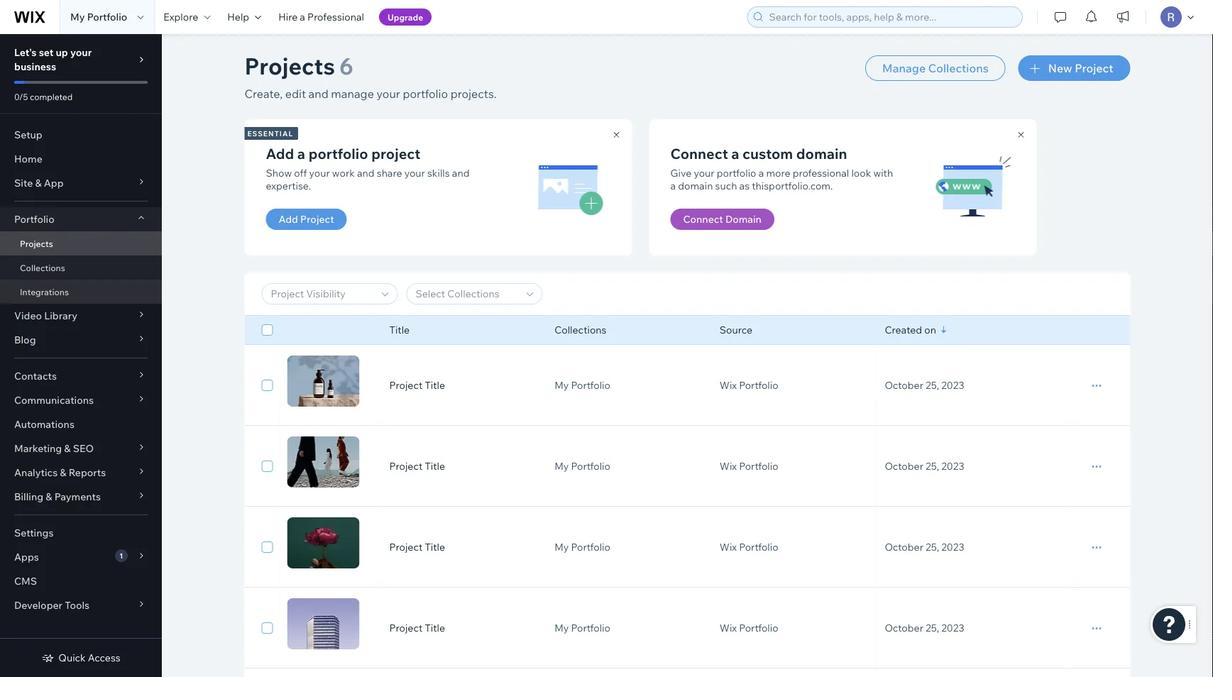 Task type: vqa. For each thing, say whether or not it's contained in the screenshot.
second October 25, 2023 from the top
yes



Task type: describe. For each thing, give the bounding box(es) containing it.
portfolio button
[[0, 207, 162, 231]]

your left skills
[[404, 166, 425, 179]]

integrations link
[[0, 280, 162, 304]]

your inside connect a custom domain give your portfolio a more professional look with a domain such as thisportfolio.com.
[[694, 166, 714, 179]]

projects for projects
[[20, 238, 53, 249]]

analytics
[[14, 466, 58, 479]]

project for fourth the project title image from the bottom of the page
[[389, 379, 423, 391]]

project for 2nd the project title image from the top of the page
[[389, 460, 423, 472]]

billing
[[14, 490, 43, 503]]

contacts button
[[0, 364, 162, 388]]

your inside let's set up your business
[[70, 46, 92, 59]]

integrations
[[20, 286, 69, 297]]

wix for 1st the project title image from the bottom of the page
[[720, 622, 737, 634]]

2 project title image from the top
[[287, 437, 360, 488]]

2 vertical spatial collections
[[554, 324, 606, 336]]

project for 3rd the project title image from the top of the page
[[389, 541, 423, 553]]

2 wix portfolio from the top
[[720, 460, 778, 472]]

such
[[715, 180, 737, 192]]

library
[[44, 309, 77, 322]]

3 25, from the top
[[926, 541, 939, 553]]

october 25, 2023 for 3rd the project title image from the top of the page
[[885, 541, 964, 553]]

more
[[766, 166, 790, 179]]

0/5 completed
[[14, 91, 73, 102]]

0/5
[[14, 91, 28, 102]]

my for fourth the project title image from the bottom of the page
[[554, 379, 569, 391]]

connect domain
[[683, 213, 762, 225]]

project for 1st the project title image from the bottom of the page
[[389, 622, 423, 634]]

project
[[371, 144, 420, 162]]

a for professional
[[300, 11, 305, 23]]

add for project
[[279, 213, 298, 225]]

access
[[88, 652, 120, 664]]

1 horizontal spatial domain
[[796, 144, 847, 162]]

billing & payments button
[[0, 485, 162, 509]]

1 wix portfolio from the top
[[720, 379, 778, 391]]

3 project title image from the top
[[287, 517, 360, 569]]

video library button
[[0, 304, 162, 328]]

Search for tools, apps, help & more... field
[[765, 7, 1018, 27]]

2 horizontal spatial and
[[452, 166, 470, 179]]

thisportfolio.com.
[[752, 180, 833, 192]]

add for a
[[266, 144, 294, 162]]

add a portfolio project show off your work and share your skills and expertise.
[[266, 144, 470, 192]]

october for 2nd the project title image from the top of the page
[[885, 460, 923, 472]]

Project Visibility field
[[267, 284, 377, 304]]

your inside projects 6 create, edit and manage your portfolio projects.
[[377, 87, 400, 101]]

hire a professional
[[278, 11, 364, 23]]

quick access
[[58, 652, 120, 664]]

developer tools
[[14, 599, 90, 612]]

look
[[851, 166, 871, 179]]

billing & payments
[[14, 490, 101, 503]]

project inside new project button
[[1075, 61, 1113, 75]]

1
[[119, 551, 123, 560]]

wix for 3rd the project title image from the top of the page
[[720, 541, 737, 553]]

analytics & reports button
[[0, 461, 162, 485]]

up
[[56, 46, 68, 59]]

october for fourth the project title image from the bottom of the page
[[885, 379, 923, 391]]

4 wix portfolio from the top
[[720, 622, 778, 634]]

october 25, 2023 for fourth the project title image from the bottom of the page
[[885, 379, 964, 391]]

manage collections button
[[865, 55, 1006, 81]]

analytics & reports
[[14, 466, 106, 479]]

my portfolio for 3rd the project title image from the top of the page
[[554, 541, 610, 553]]

3 project title from the top
[[389, 541, 445, 553]]

site
[[14, 177, 33, 189]]

0 horizontal spatial domain
[[678, 180, 713, 192]]

apps
[[14, 551, 39, 563]]

video library
[[14, 309, 77, 322]]

site & app button
[[0, 171, 162, 195]]

2 25, from the top
[[926, 460, 939, 472]]

new project button
[[1018, 55, 1130, 81]]

october 25, 2023 for 1st the project title image from the bottom of the page
[[885, 622, 964, 634]]

my portfolio for 1st the project title image from the bottom of the page
[[554, 622, 610, 634]]

4 project title from the top
[[389, 622, 445, 634]]

create,
[[245, 87, 283, 101]]

2 2023 from the top
[[941, 460, 964, 472]]

automations link
[[0, 412, 162, 437]]

created on button
[[885, 324, 936, 336]]

a for portfolio
[[297, 144, 305, 162]]

& for billing
[[46, 490, 52, 503]]

let's set up your business
[[14, 46, 92, 73]]

october 25, 2023 for 2nd the project title image from the top of the page
[[885, 460, 964, 472]]

add project button
[[266, 209, 347, 230]]

on
[[924, 324, 936, 336]]

6
[[339, 51, 353, 80]]

automations
[[14, 418, 74, 431]]

connect domain button
[[670, 209, 774, 230]]

reports
[[69, 466, 106, 479]]

expertise.
[[266, 180, 311, 192]]

custom
[[742, 144, 793, 162]]

title for fourth the project title image from the bottom of the page
[[425, 379, 445, 391]]

my portfolio for 2nd the project title image from the top of the page
[[554, 460, 610, 472]]

october for 3rd the project title image from the top of the page
[[885, 541, 923, 553]]

payments
[[54, 490, 101, 503]]

title for 2nd the project title image from the top of the page
[[425, 460, 445, 472]]

settings link
[[0, 521, 162, 545]]

tools
[[65, 599, 90, 612]]

collections inside button
[[928, 61, 989, 75]]

collections link
[[0, 256, 162, 280]]

portfolio inside projects 6 create, edit and manage your portfolio projects.
[[403, 87, 448, 101]]

app
[[44, 177, 64, 189]]

connect for domain
[[683, 213, 723, 225]]

contacts
[[14, 370, 57, 382]]

source
[[720, 324, 752, 336]]

& for site
[[35, 177, 42, 189]]

setup link
[[0, 123, 162, 147]]

sidebar element
[[0, 34, 162, 677]]

1 horizontal spatial and
[[357, 166, 374, 179]]

project inside add project button
[[300, 213, 334, 225]]

hire
[[278, 11, 298, 23]]

add project
[[279, 213, 334, 225]]

off
[[294, 166, 307, 179]]

title for 3rd the project title image from the top of the page
[[425, 541, 445, 553]]

cms
[[14, 575, 37, 587]]



Task type: locate. For each thing, give the bounding box(es) containing it.
2 project title from the top
[[389, 460, 445, 472]]

4 2023 from the top
[[941, 622, 964, 634]]

portfolio left projects.
[[403, 87, 448, 101]]

projects inside projects 6 create, edit and manage your portfolio projects.
[[245, 51, 335, 80]]

3 wix portfolio from the top
[[720, 541, 778, 553]]

2 horizontal spatial collections
[[928, 61, 989, 75]]

1 project title from the top
[[389, 379, 445, 391]]

portfolio inside add a portfolio project show off your work and share your skills and expertise.
[[309, 144, 368, 162]]

connect inside connect a custom domain give your portfolio a more professional look with a domain such as thisportfolio.com.
[[670, 144, 728, 162]]

portfolio inside connect a custom domain give your portfolio a more professional look with a domain such as thisportfolio.com.
[[717, 166, 756, 179]]

domain
[[725, 213, 762, 225]]

blog button
[[0, 328, 162, 352]]

quick
[[58, 652, 86, 664]]

Select Collections field
[[411, 284, 522, 304]]

seo
[[73, 442, 94, 455]]

my portfolio for fourth the project title image from the bottom of the page
[[554, 379, 610, 391]]

2023
[[941, 379, 964, 391], [941, 460, 964, 472], [941, 541, 964, 553], [941, 622, 964, 634]]

2 october 25, 2023 from the top
[[885, 460, 964, 472]]

set
[[39, 46, 53, 59]]

portfolio up as
[[717, 166, 756, 179]]

1 vertical spatial add
[[279, 213, 298, 225]]

title
[[389, 324, 410, 336], [425, 379, 445, 391], [425, 460, 445, 472], [425, 541, 445, 553], [425, 622, 445, 634]]

1 october 25, 2023 from the top
[[885, 379, 964, 391]]

3 2023 from the top
[[941, 541, 964, 553]]

1 horizontal spatial portfolio
[[403, 87, 448, 101]]

& right 'site'
[[35, 177, 42, 189]]

projects up "integrations"
[[20, 238, 53, 249]]

your right up
[[70, 46, 92, 59]]

projects for projects 6 create, edit and manage your portfolio projects.
[[245, 51, 335, 80]]

upgrade
[[388, 12, 423, 22]]

explore
[[163, 11, 198, 23]]

new
[[1048, 61, 1072, 75]]

home
[[14, 153, 42, 165]]

a down give
[[670, 180, 676, 192]]

marketing & seo
[[14, 442, 94, 455]]

3 october 25, 2023 from the top
[[885, 541, 964, 553]]

portfolio up work in the top left of the page
[[309, 144, 368, 162]]

0 vertical spatial portfolio
[[403, 87, 448, 101]]

projects.
[[451, 87, 497, 101]]

edit
[[285, 87, 306, 101]]

business
[[14, 60, 56, 73]]

a left more
[[759, 166, 764, 179]]

your right manage
[[377, 87, 400, 101]]

1 wix from the top
[[720, 379, 737, 391]]

completed
[[30, 91, 73, 102]]

your
[[70, 46, 92, 59], [377, 87, 400, 101], [309, 166, 330, 179], [404, 166, 425, 179], [694, 166, 714, 179]]

october for 1st the project title image from the bottom of the page
[[885, 622, 923, 634]]

a
[[300, 11, 305, 23], [297, 144, 305, 162], [731, 144, 739, 162], [759, 166, 764, 179], [670, 180, 676, 192]]

connect up give
[[670, 144, 728, 162]]

2 vertical spatial portfolio
[[717, 166, 756, 179]]

add inside button
[[279, 213, 298, 225]]

3 october from the top
[[885, 541, 923, 553]]

october
[[885, 379, 923, 391], [885, 460, 923, 472], [885, 541, 923, 553], [885, 622, 923, 634]]

a inside add a portfolio project show off your work and share your skills and expertise.
[[297, 144, 305, 162]]

professional
[[793, 166, 849, 179]]

and inside projects 6 create, edit and manage your portfolio projects.
[[308, 87, 328, 101]]

show
[[266, 166, 292, 179]]

domain up 'professional'
[[796, 144, 847, 162]]

None checkbox
[[262, 377, 273, 394], [262, 458, 273, 475], [262, 620, 273, 637], [262, 377, 273, 394], [262, 458, 273, 475], [262, 620, 273, 637]]

0 horizontal spatial and
[[308, 87, 328, 101]]

& left seo
[[64, 442, 71, 455]]

project title image
[[287, 356, 360, 407], [287, 437, 360, 488], [287, 517, 360, 569], [287, 598, 360, 649]]

3 wix from the top
[[720, 541, 737, 553]]

and
[[308, 87, 328, 101], [357, 166, 374, 179], [452, 166, 470, 179]]

4 october 25, 2023 from the top
[[885, 622, 964, 634]]

blog
[[14, 334, 36, 346]]

share
[[377, 166, 402, 179]]

1 vertical spatial portfolio
[[309, 144, 368, 162]]

list
[[242, 119, 1130, 256]]

october 25, 2023
[[885, 379, 964, 391], [885, 460, 964, 472], [885, 541, 964, 553], [885, 622, 964, 634]]

collections inside sidebar element
[[20, 262, 65, 273]]

1 vertical spatial projects
[[20, 238, 53, 249]]

settings
[[14, 527, 54, 539]]

a left custom
[[731, 144, 739, 162]]

& right billing
[[46, 490, 52, 503]]

give
[[670, 166, 692, 179]]

projects up 'edit'
[[245, 51, 335, 80]]

1 vertical spatial domain
[[678, 180, 713, 192]]

your right off
[[309, 166, 330, 179]]

my for 3rd the project title image from the top of the page
[[554, 541, 569, 553]]

0 vertical spatial projects
[[245, 51, 335, 80]]

project title
[[389, 379, 445, 391], [389, 460, 445, 472], [389, 541, 445, 553], [389, 622, 445, 634]]

connect
[[670, 144, 728, 162], [683, 213, 723, 225]]

wix for fourth the project title image from the bottom of the page
[[720, 379, 737, 391]]

connect inside button
[[683, 213, 723, 225]]

video
[[14, 309, 42, 322]]

with
[[873, 166, 893, 179]]

as
[[739, 180, 750, 192]]

0 vertical spatial collections
[[928, 61, 989, 75]]

developer
[[14, 599, 62, 612]]

1 vertical spatial connect
[[683, 213, 723, 225]]

upgrade button
[[379, 9, 432, 26]]

developer tools button
[[0, 593, 162, 618]]

2 wix from the top
[[720, 460, 737, 472]]

1 25, from the top
[[926, 379, 939, 391]]

add
[[266, 144, 294, 162], [279, 213, 298, 225]]

essential
[[247, 129, 293, 138]]

created
[[885, 324, 922, 336]]

0 vertical spatial add
[[266, 144, 294, 162]]

projects inside projects link
[[20, 238, 53, 249]]

my for 2nd the project title image from the top of the page
[[554, 460, 569, 472]]

projects 6 create, edit and manage your portfolio projects.
[[245, 51, 497, 101]]

projects link
[[0, 231, 162, 256]]

wix for 2nd the project title image from the top of the page
[[720, 460, 737, 472]]

4 october from the top
[[885, 622, 923, 634]]

1 project title image from the top
[[287, 356, 360, 407]]

skills
[[427, 166, 450, 179]]

0 horizontal spatial collections
[[20, 262, 65, 273]]

manage collections
[[882, 61, 989, 75]]

title for 1st the project title image from the bottom of the page
[[425, 622, 445, 634]]

1 october from the top
[[885, 379, 923, 391]]

domain down give
[[678, 180, 713, 192]]

cms link
[[0, 569, 162, 593]]

& for marketing
[[64, 442, 71, 455]]

1 horizontal spatial collections
[[554, 324, 606, 336]]

connect left the domain
[[683, 213, 723, 225]]

and right work in the top left of the page
[[357, 166, 374, 179]]

list containing add a portfolio project
[[242, 119, 1130, 256]]

help button
[[219, 0, 270, 34]]

1 vertical spatial collections
[[20, 262, 65, 273]]

2 horizontal spatial portfolio
[[717, 166, 756, 179]]

communications
[[14, 394, 94, 406]]

project
[[1075, 61, 1113, 75], [300, 213, 334, 225], [389, 379, 423, 391], [389, 460, 423, 472], [389, 541, 423, 553], [389, 622, 423, 634]]

4 project title image from the top
[[287, 598, 360, 649]]

site & app
[[14, 177, 64, 189]]

manage
[[331, 87, 374, 101]]

0 vertical spatial domain
[[796, 144, 847, 162]]

a right hire
[[300, 11, 305, 23]]

help
[[227, 11, 249, 23]]

your right give
[[694, 166, 714, 179]]

my portfolio
[[70, 11, 127, 23], [554, 379, 610, 391], [554, 460, 610, 472], [554, 541, 610, 553], [554, 622, 610, 634]]

my for 1st the project title image from the bottom of the page
[[554, 622, 569, 634]]

0 horizontal spatial portfolio
[[309, 144, 368, 162]]

4 wix from the top
[[720, 622, 737, 634]]

let's
[[14, 46, 37, 59]]

wix portfolio
[[720, 379, 778, 391], [720, 460, 778, 472], [720, 541, 778, 553], [720, 622, 778, 634]]

connect a custom domain give your portfolio a more professional look with a domain such as thisportfolio.com.
[[670, 144, 893, 192]]

my
[[70, 11, 85, 23], [554, 379, 569, 391], [554, 460, 569, 472], [554, 541, 569, 553], [554, 622, 569, 634]]

1 2023 from the top
[[941, 379, 964, 391]]

quick access button
[[41, 652, 120, 664]]

a up off
[[297, 144, 305, 162]]

new project
[[1048, 61, 1113, 75]]

portfolio
[[403, 87, 448, 101], [309, 144, 368, 162], [717, 166, 756, 179]]

connect for a
[[670, 144, 728, 162]]

& left reports
[[60, 466, 66, 479]]

25,
[[926, 379, 939, 391], [926, 460, 939, 472], [926, 541, 939, 553], [926, 622, 939, 634]]

2 october from the top
[[885, 460, 923, 472]]

work
[[332, 166, 355, 179]]

1 horizontal spatial projects
[[245, 51, 335, 80]]

marketing
[[14, 442, 62, 455]]

0 vertical spatial connect
[[670, 144, 728, 162]]

professional
[[307, 11, 364, 23]]

home link
[[0, 147, 162, 171]]

communications button
[[0, 388, 162, 412]]

& inside "dropdown button"
[[35, 177, 42, 189]]

add inside add a portfolio project show off your work and share your skills and expertise.
[[266, 144, 294, 162]]

add up show
[[266, 144, 294, 162]]

4 25, from the top
[[926, 622, 939, 634]]

and right skills
[[452, 166, 470, 179]]

hire a professional link
[[270, 0, 373, 34]]

0 horizontal spatial projects
[[20, 238, 53, 249]]

& for analytics
[[60, 466, 66, 479]]

manage
[[882, 61, 926, 75]]

projects
[[245, 51, 335, 80], [20, 238, 53, 249]]

setup
[[14, 128, 42, 141]]

portfolio inside portfolio 'popup button'
[[14, 213, 54, 225]]

a for custom
[[731, 144, 739, 162]]

and right 'edit'
[[308, 87, 328, 101]]

None checkbox
[[262, 322, 273, 339], [262, 539, 273, 556], [262, 322, 273, 339], [262, 539, 273, 556]]

& inside dropdown button
[[46, 490, 52, 503]]

add down expertise. in the top left of the page
[[279, 213, 298, 225]]



